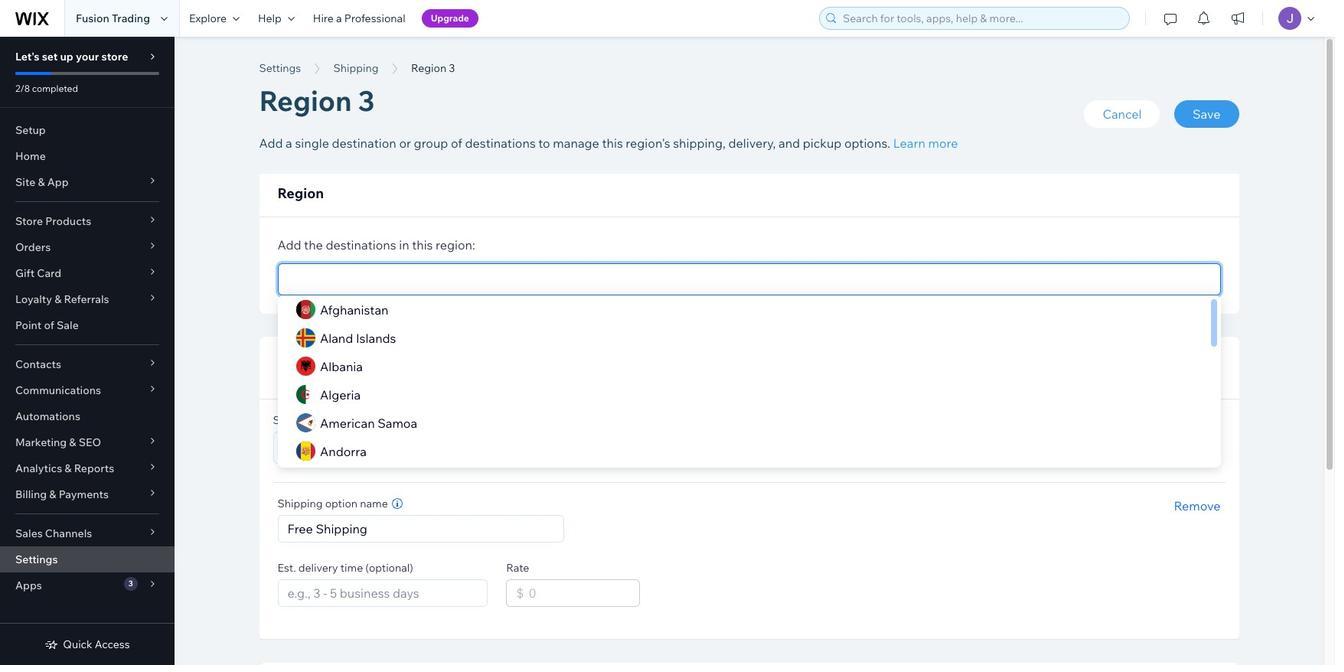 Task type: vqa. For each thing, say whether or not it's contained in the screenshot.
to
yes



Task type: locate. For each thing, give the bounding box(es) containing it.
options.
[[844, 135, 890, 151]]

single
[[295, 135, 329, 151]]

3 inside sidebar element
[[128, 579, 133, 589]]

region 3 down upgrade button in the top of the page
[[411, 61, 455, 75]]

hire a professional link
[[304, 0, 415, 37]]

loyalty
[[15, 292, 52, 306]]

analytics & reports
[[15, 462, 114, 475]]

trading
[[112, 11, 150, 25]]

2 horizontal spatial 3
[[449, 61, 455, 75]]

home link
[[0, 143, 175, 169]]

aland islands
[[320, 330, 396, 346]]

& inside popup button
[[65, 462, 72, 475]]

settings inside sidebar element
[[15, 553, 58, 566]]

1 vertical spatial of
[[44, 318, 54, 332]]

loyalty & referrals
[[15, 292, 109, 306]]

0 horizontal spatial settings
[[15, 553, 58, 566]]

region down single
[[277, 184, 324, 202]]

card
[[37, 266, 61, 280]]

1 vertical spatial this
[[412, 237, 433, 253]]

list box containing afghanistan
[[277, 295, 1221, 494]]

& left reports
[[65, 462, 72, 475]]

destinations
[[465, 135, 536, 151], [326, 237, 396, 253]]

region 3 up single
[[259, 83, 375, 118]]

& left seo
[[69, 436, 76, 449]]

& right billing
[[49, 488, 56, 501]]

shipping down hire a professional
[[333, 61, 379, 75]]

0 vertical spatial add
[[259, 135, 283, 151]]

3
[[449, 61, 455, 75], [358, 83, 375, 118], [128, 579, 133, 589]]

remove button
[[1174, 497, 1221, 515]]

1 vertical spatial shipping
[[277, 348, 344, 367]]

add left single
[[259, 135, 283, 151]]

this
[[602, 135, 623, 151], [412, 237, 433, 253], [412, 369, 433, 384]]

est. delivery time (optional)
[[277, 561, 413, 575]]

site & app
[[15, 175, 69, 189]]

this inside shipping 1 apply shipping rates to this region.
[[412, 369, 433, 384]]

store
[[15, 214, 43, 228]]

1 horizontal spatial 3
[[358, 83, 375, 118]]

andorra
[[320, 444, 366, 459]]

group
[[414, 135, 448, 151]]

let's
[[15, 50, 39, 64]]

1 horizontal spatial a
[[336, 11, 342, 25]]

e.g., Standard Shipping field
[[283, 516, 559, 542]]

settings link down channels on the left bottom of the page
[[0, 547, 175, 573]]

shipping link
[[326, 60, 386, 76]]

algeria
[[320, 387, 360, 402]]

gift card
[[15, 266, 61, 280]]

billing
[[15, 488, 47, 501]]

shipping inside shipping 1 apply shipping rates to this region.
[[277, 348, 344, 367]]

0 horizontal spatial a
[[286, 135, 292, 151]]

a for add
[[286, 135, 292, 151]]

est.
[[277, 561, 296, 575]]

1 vertical spatial region
[[259, 83, 352, 118]]

or
[[399, 135, 411, 151]]

& right site
[[38, 175, 45, 189]]

settings down the help button
[[259, 61, 301, 75]]

to left manage
[[538, 135, 550, 151]]

1 vertical spatial a
[[286, 135, 292, 151]]

to right rates on the bottom of the page
[[398, 369, 409, 384]]

this left region.
[[412, 369, 433, 384]]

a for hire
[[336, 11, 342, 25]]

reports
[[74, 462, 114, 475]]

$
[[516, 586, 524, 601]]

0 horizontal spatial of
[[44, 318, 54, 332]]

1 horizontal spatial region 3
[[411, 61, 455, 75]]

destinations left in
[[326, 237, 396, 253]]

0 vertical spatial region 3
[[411, 61, 455, 75]]

e.g., 3 - 5 business days field
[[283, 581, 482, 607]]

1 horizontal spatial to
[[538, 135, 550, 151]]

setup
[[15, 123, 46, 137]]

a left single
[[286, 135, 292, 151]]

select how shipping is calculated:
[[273, 414, 441, 427]]

2 vertical spatial this
[[412, 369, 433, 384]]

settings
[[259, 61, 301, 75], [15, 553, 58, 566]]

add for add a single destination or group of destinations to manage this region's shipping, delivery, and pickup options. learn more
[[259, 135, 283, 151]]

shipping up algeria
[[314, 369, 363, 384]]

of left "sale"
[[44, 318, 54, 332]]

0 horizontal spatial 3
[[128, 579, 133, 589]]

0 vertical spatial region
[[411, 61, 446, 75]]

upgrade
[[431, 12, 469, 24]]

shipping 1 apply shipping rates to this region.
[[277, 348, 476, 384]]

albania
[[320, 359, 362, 374]]

marketing & seo
[[15, 436, 101, 449]]

& right loyalty
[[54, 292, 62, 306]]

sales
[[15, 527, 43, 540]]

& inside dropdown button
[[54, 292, 62, 306]]

0 vertical spatial 3
[[449, 61, 455, 75]]

region down upgrade button in the top of the page
[[411, 61, 446, 75]]

of right group
[[451, 135, 462, 151]]

set
[[42, 50, 58, 64]]

shipping up apply
[[277, 348, 344, 367]]

1 vertical spatial settings link
[[0, 547, 175, 573]]

3 up access
[[128, 579, 133, 589]]

region.
[[436, 369, 476, 384]]

add left the
[[277, 237, 301, 253]]

pickup
[[803, 135, 842, 151]]

marketing & seo button
[[0, 429, 175, 455]]

0 vertical spatial to
[[538, 135, 550, 151]]

0 vertical spatial settings link
[[251, 60, 309, 76]]

& inside dropdown button
[[69, 436, 76, 449]]

settings link
[[251, 60, 309, 76], [0, 547, 175, 573]]

0 vertical spatial a
[[336, 11, 342, 25]]

store products
[[15, 214, 91, 228]]

destinations right group
[[465, 135, 536, 151]]

point
[[15, 318, 42, 332]]

automations
[[15, 410, 80, 423]]

1 horizontal spatial settings
[[259, 61, 301, 75]]

0 vertical spatial shipping
[[314, 369, 363, 384]]

this right in
[[412, 237, 433, 253]]

delivery
[[298, 561, 338, 575]]

gift
[[15, 266, 35, 280]]

1 vertical spatial settings
[[15, 553, 58, 566]]

3 down shipping link
[[358, 83, 375, 118]]

1 horizontal spatial settings link
[[251, 60, 309, 76]]

select
[[273, 414, 305, 427]]

& inside "popup button"
[[38, 175, 45, 189]]

aland
[[320, 330, 353, 346]]

1 vertical spatial add
[[277, 237, 301, 253]]

0 horizontal spatial to
[[398, 369, 409, 384]]

more
[[928, 135, 958, 151]]

of
[[451, 135, 462, 151], [44, 318, 54, 332]]

0 horizontal spatial destinations
[[326, 237, 396, 253]]

add
[[259, 135, 283, 151], [277, 237, 301, 253]]

to
[[538, 135, 550, 151], [398, 369, 409, 384]]

3 down upgrade button in the top of the page
[[449, 61, 455, 75]]

this left region's
[[602, 135, 623, 151]]

a right hire on the top left of the page
[[336, 11, 342, 25]]

fusion trading
[[76, 11, 150, 25]]

name
[[360, 497, 388, 511]]

0 vertical spatial shipping
[[333, 61, 379, 75]]

list box
[[277, 295, 1221, 494]]

shipping for 1
[[277, 348, 344, 367]]

& inside popup button
[[49, 488, 56, 501]]

option
[[325, 497, 358, 511]]

1 horizontal spatial of
[[451, 135, 462, 151]]

1 vertical spatial to
[[398, 369, 409, 384]]

shipping inside shipping 1 apply shipping rates to this region.
[[314, 369, 363, 384]]

a inside "link"
[[336, 11, 342, 25]]

delivery,
[[728, 135, 776, 151]]

None field
[[285, 264, 1213, 295], [281, 433, 632, 463], [285, 264, 1213, 295], [281, 433, 632, 463]]

settings link down the help button
[[251, 60, 309, 76]]

shipping
[[314, 369, 363, 384], [331, 414, 374, 427]]

save button
[[1174, 100, 1239, 128]]

0 vertical spatial settings
[[259, 61, 301, 75]]

1 vertical spatial shipping
[[331, 414, 374, 427]]

0 field
[[524, 581, 635, 607]]

0 vertical spatial destinations
[[465, 135, 536, 151]]

settings down sales
[[15, 553, 58, 566]]

2 vertical spatial 3
[[128, 579, 133, 589]]

save
[[1193, 106, 1221, 122]]

shipping left option
[[277, 497, 323, 511]]

region up single
[[259, 83, 352, 118]]

communications button
[[0, 377, 175, 403]]

2 vertical spatial shipping
[[277, 497, 323, 511]]

sales channels button
[[0, 521, 175, 547]]

site
[[15, 175, 35, 189]]

1 vertical spatial region 3
[[259, 83, 375, 118]]

store
[[101, 50, 128, 64]]

shipping left is
[[331, 414, 374, 427]]

shipping for option
[[277, 497, 323, 511]]

islands
[[356, 330, 396, 346]]



Task type: describe. For each thing, give the bounding box(es) containing it.
Search for tools, apps, help & more... field
[[838, 8, 1125, 29]]

access
[[95, 638, 130, 651]]

add for add the destinations in this region:
[[277, 237, 301, 253]]

analytics
[[15, 462, 62, 475]]

explore
[[189, 11, 227, 25]]

how
[[307, 414, 328, 427]]

setup link
[[0, 117, 175, 143]]

fusion
[[76, 11, 109, 25]]

1 vertical spatial destinations
[[326, 237, 396, 253]]

& for loyalty
[[54, 292, 62, 306]]

in
[[399, 237, 409, 253]]

loyalty & referrals button
[[0, 286, 175, 312]]

point of sale
[[15, 318, 79, 332]]

is
[[376, 414, 384, 427]]

help
[[258, 11, 282, 25]]

communications
[[15, 384, 101, 397]]

2/8 completed
[[15, 83, 78, 94]]

apps
[[15, 579, 42, 592]]

0 vertical spatial this
[[602, 135, 623, 151]]

samoa
[[377, 415, 417, 431]]

american samoa
[[320, 415, 417, 431]]

point of sale link
[[0, 312, 175, 338]]

manage
[[553, 135, 599, 151]]

quick
[[63, 638, 92, 651]]

professional
[[344, 11, 405, 25]]

automations link
[[0, 403, 175, 429]]

seo
[[79, 436, 101, 449]]

home
[[15, 149, 46, 163]]

time
[[340, 561, 363, 575]]

referrals
[[64, 292, 109, 306]]

& for site
[[38, 175, 45, 189]]

billing & payments button
[[0, 482, 175, 508]]

your
[[76, 50, 99, 64]]

learn more link
[[893, 135, 958, 151]]

let's set up your store
[[15, 50, 128, 64]]

shipping,
[[673, 135, 726, 151]]

0 horizontal spatial region 3
[[259, 83, 375, 118]]

1 horizontal spatial destinations
[[465, 135, 536, 151]]

quick access
[[63, 638, 130, 651]]

1 vertical spatial 3
[[358, 83, 375, 118]]

rate
[[506, 561, 529, 575]]

channels
[[45, 527, 92, 540]]

help button
[[249, 0, 304, 37]]

quick access button
[[45, 638, 130, 651]]

0 vertical spatial of
[[451, 135, 462, 151]]

sale
[[57, 318, 79, 332]]

to inside shipping 1 apply shipping rates to this region.
[[398, 369, 409, 384]]

destination
[[332, 135, 396, 151]]

1
[[347, 348, 355, 367]]

and
[[778, 135, 800, 151]]

cancel
[[1103, 106, 1142, 122]]

hire a professional
[[313, 11, 405, 25]]

add the destinations in this region:
[[277, 237, 475, 253]]

contacts
[[15, 357, 61, 371]]

shipping option name
[[277, 497, 388, 511]]

billing & payments
[[15, 488, 109, 501]]

american
[[320, 415, 374, 431]]

site & app button
[[0, 169, 175, 195]]

sidebar element
[[0, 37, 175, 665]]

2 vertical spatial region
[[277, 184, 324, 202]]

& for billing
[[49, 488, 56, 501]]

orders
[[15, 240, 51, 254]]

apply
[[277, 369, 311, 384]]

the
[[304, 237, 323, 253]]

remove
[[1174, 499, 1221, 514]]

gift card button
[[0, 260, 175, 286]]

region:
[[436, 237, 475, 253]]

& for marketing
[[69, 436, 76, 449]]

cancel button
[[1084, 100, 1160, 128]]

completed
[[32, 83, 78, 94]]

& for analytics
[[65, 462, 72, 475]]

afghanistan
[[320, 302, 388, 317]]

store products button
[[0, 208, 175, 234]]

of inside sidebar element
[[44, 318, 54, 332]]

orders button
[[0, 234, 175, 260]]

hire
[[313, 11, 334, 25]]

calculated:
[[387, 414, 441, 427]]

app
[[47, 175, 69, 189]]

contacts button
[[0, 351, 175, 377]]

0 horizontal spatial settings link
[[0, 547, 175, 573]]

marketing
[[15, 436, 67, 449]]



